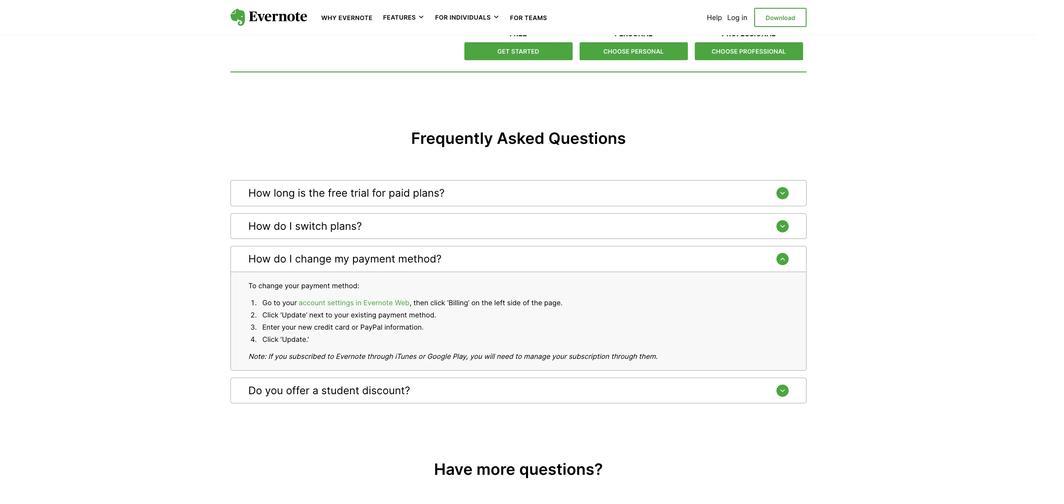 Task type: vqa. For each thing, say whether or not it's contained in the screenshot.
search
no



Task type: locate. For each thing, give the bounding box(es) containing it.
for left individuals
[[435, 14, 448, 21]]

web
[[395, 299, 410, 308]]

the right is
[[309, 187, 325, 200]]

1 choose from the left
[[604, 48, 630, 55]]

1 vertical spatial how
[[249, 220, 271, 233]]

mac
[[328, 15, 342, 24]]

through left itunes
[[367, 353, 393, 361]]

play,
[[453, 353, 468, 361]]

i for change
[[290, 253, 292, 266]]

to right "go"
[[274, 299, 281, 308]]

questions?
[[520, 461, 603, 480]]

for inside button
[[435, 14, 448, 21]]

1 vertical spatial evernote
[[364, 299, 393, 308]]

1 vertical spatial on
[[472, 299, 480, 308]]

to right next
[[326, 311, 333, 320]]

do up to change your payment method:
[[274, 253, 287, 266]]

0 horizontal spatial for
[[435, 14, 448, 21]]

change
[[295, 253, 332, 266], [259, 282, 283, 290]]

0 vertical spatial professional
[[723, 29, 777, 38]]

your
[[285, 282, 300, 290], [283, 299, 297, 308], [335, 311, 349, 320], [282, 323, 297, 332], [552, 353, 567, 361]]

apply in-note encryption on mac and windows
[[234, 15, 389, 24]]

i left switch
[[290, 220, 292, 233]]

1 vertical spatial click
[[263, 336, 279, 344]]

or inside go to your account settings in evernote web , then click 'billing' on the left side of the page. click 'update' next to your existing payment method. enter your new credit card or paypal information. click 'update.'
[[352, 323, 359, 332]]

2 vertical spatial how
[[249, 253, 271, 266]]

to change your payment method:
[[249, 282, 360, 290]]

0 horizontal spatial change
[[259, 282, 283, 290]]

1 horizontal spatial to
[[326, 311, 333, 320]]

next
[[310, 311, 324, 320]]

why
[[322, 14, 337, 21]]

more
[[477, 461, 516, 480]]

your down 'update'
[[282, 323, 297, 332]]

1 click from the top
[[263, 311, 279, 320]]

on inside go to your account settings in evernote web , then click 'billing' on the left side of the page. click 'update' next to your existing payment method. enter your new credit card or paypal information. click 'update.'
[[472, 299, 480, 308]]

1 horizontal spatial through
[[612, 353, 637, 361]]

click up enter
[[263, 311, 279, 320]]

features button
[[383, 13, 425, 22]]

0 vertical spatial i
[[290, 220, 292, 233]]

1 horizontal spatial plans?
[[413, 187, 445, 200]]

a
[[313, 385, 319, 397]]

for for for teams
[[510, 14, 523, 21]]

on left mac
[[318, 15, 326, 24]]

method?
[[399, 253, 442, 266]]

how do i switch plans?
[[249, 220, 362, 233]]

help link
[[708, 13, 723, 22]]

i up to change your payment method:
[[290, 253, 292, 266]]

have more questions?
[[434, 461, 603, 480]]

have
[[434, 461, 473, 480]]

0 vertical spatial click
[[263, 311, 279, 320]]

3 how from the top
[[249, 253, 271, 266]]

settings
[[328, 299, 354, 308]]

or
[[352, 323, 359, 332], [419, 353, 425, 361]]

1 vertical spatial do
[[274, 253, 287, 266]]

0 horizontal spatial to
[[274, 299, 281, 308]]

2 i from the top
[[290, 253, 292, 266]]

to
[[249, 282, 257, 290]]

free
[[328, 187, 348, 200]]

0 horizontal spatial on
[[318, 15, 326, 24]]

plans? right paid
[[413, 187, 445, 200]]

1 do from the top
[[274, 220, 287, 233]]

1 how from the top
[[249, 187, 271, 200]]

existing
[[351, 311, 377, 320]]

choose inside "link"
[[604, 48, 630, 55]]

do
[[249, 385, 262, 397]]

for
[[435, 14, 448, 21], [510, 14, 523, 21]]

0 horizontal spatial through
[[367, 353, 393, 361]]

'update'
[[281, 311, 308, 320]]

features
[[383, 14, 416, 21]]

evernote logo image
[[231, 9, 308, 26]]

personal inside "link"
[[632, 48, 665, 55]]

to
[[274, 299, 281, 308], [326, 311, 333, 320], [515, 353, 522, 361]]

log in link
[[728, 13, 748, 22]]

1 vertical spatial personal
[[632, 48, 665, 55]]

is
[[298, 187, 306, 200]]

0 vertical spatial how
[[249, 187, 271, 200]]

for up free
[[510, 14, 523, 21]]

0 horizontal spatial in
[[356, 299, 362, 308]]

through left them.
[[612, 353, 637, 361]]

click down enter
[[263, 336, 279, 344]]

how for how do i switch plans?
[[249, 220, 271, 233]]

1 horizontal spatial or
[[419, 353, 425, 361]]

payment down web
[[379, 311, 407, 320]]

my
[[335, 253, 350, 266]]

in right log
[[742, 13, 748, 22]]

discount?
[[363, 385, 410, 397]]

change up to change your payment method:
[[295, 253, 332, 266]]

free
[[510, 29, 528, 38]]

0 horizontal spatial choose
[[604, 48, 630, 55]]

do for change
[[274, 253, 287, 266]]

2 vertical spatial payment
[[379, 311, 407, 320]]

do
[[274, 220, 287, 233], [274, 253, 287, 266]]

0 vertical spatial on
[[318, 15, 326, 24]]

choose for professional
[[712, 48, 739, 55]]

'billing'
[[448, 299, 470, 308]]

in
[[742, 13, 748, 22], [356, 299, 362, 308]]

the right of
[[532, 299, 543, 308]]

1 horizontal spatial on
[[472, 299, 480, 308]]

or right itunes
[[419, 353, 425, 361]]

account
[[299, 299, 326, 308]]

2 how from the top
[[249, 220, 271, 233]]

1 horizontal spatial for
[[510, 14, 523, 21]]

trial
[[351, 187, 369, 200]]

0 horizontal spatial or
[[352, 323, 359, 332]]

professional down download
[[740, 48, 787, 55]]

1 vertical spatial in
[[356, 299, 362, 308]]

payment
[[353, 253, 396, 266], [302, 282, 330, 290], [379, 311, 407, 320]]

go
[[263, 299, 272, 308]]

2 horizontal spatial the
[[532, 299, 543, 308]]

2 horizontal spatial to
[[515, 353, 522, 361]]

click
[[263, 311, 279, 320], [263, 336, 279, 344]]

choose professional
[[712, 48, 787, 55]]

to right "need"
[[515, 353, 522, 361]]

1 vertical spatial plans?
[[331, 220, 362, 233]]

payment up "account"
[[302, 282, 330, 290]]

choose
[[604, 48, 630, 55], [712, 48, 739, 55]]

your up "account"
[[285, 282, 300, 290]]

in up the "existing"
[[356, 299, 362, 308]]

page.
[[545, 299, 563, 308]]

choose professional link
[[695, 42, 804, 60]]

on right the 'billing'
[[472, 299, 480, 308]]

change up "go"
[[259, 282, 283, 290]]

0 vertical spatial do
[[274, 220, 287, 233]]

1 vertical spatial i
[[290, 253, 292, 266]]

personal
[[615, 29, 653, 38], [632, 48, 665, 55]]

the left left
[[482, 299, 493, 308]]

help
[[708, 13, 723, 22]]

go to your account settings in evernote web , then click 'billing' on the left side of the page. click 'update' next to your existing payment method. enter your new credit card or paypal information. click 'update.'
[[263, 299, 563, 344]]

on
[[318, 15, 326, 24], [472, 299, 480, 308]]

payment right my
[[353, 253, 396, 266]]

1 horizontal spatial choose
[[712, 48, 739, 55]]

1 horizontal spatial in
[[742, 13, 748, 22]]

evernote inside go to your account settings in evernote web , then click 'billing' on the left side of the page. click 'update' next to your existing payment method. enter your new credit card or paypal information. click 'update.'
[[364, 299, 393, 308]]

card
[[335, 323, 350, 332]]

1 vertical spatial payment
[[302, 282, 330, 290]]

note
[[264, 15, 279, 24]]

to evernote
[[327, 353, 365, 361]]

professional up choose professional link
[[723, 29, 777, 38]]

2 choose from the left
[[712, 48, 739, 55]]

asked
[[497, 129, 545, 148]]

2 vertical spatial to
[[515, 353, 522, 361]]

subscription
[[569, 353, 610, 361]]

download
[[766, 14, 796, 21]]

0 horizontal spatial the
[[309, 187, 325, 200]]

plans? down how long is the free trial for paid plans?
[[331, 220, 362, 233]]

0 vertical spatial to
[[274, 299, 281, 308]]

0 vertical spatial or
[[352, 323, 359, 332]]

or right card
[[352, 323, 359, 332]]

professional
[[723, 29, 777, 38], [740, 48, 787, 55]]

1 i from the top
[[290, 220, 292, 233]]

download link
[[755, 8, 807, 27]]

0 vertical spatial payment
[[353, 253, 396, 266]]

will
[[484, 353, 495, 361]]

,
[[410, 299, 412, 308]]

choose for personal
[[604, 48, 630, 55]]

0 vertical spatial in
[[742, 13, 748, 22]]

get started link
[[465, 42, 573, 60]]

1 horizontal spatial change
[[295, 253, 332, 266]]

do left switch
[[274, 220, 287, 233]]

subscribed
[[289, 353, 325, 361]]

for
[[372, 187, 386, 200]]

plans?
[[413, 187, 445, 200], [331, 220, 362, 233]]

side
[[508, 299, 521, 308]]

2 do from the top
[[274, 253, 287, 266]]

i
[[290, 220, 292, 233], [290, 253, 292, 266]]

paypal
[[361, 323, 383, 332]]

in-
[[255, 15, 264, 24]]

how
[[249, 187, 271, 200], [249, 220, 271, 233], [249, 253, 271, 266]]

1 vertical spatial change
[[259, 282, 283, 290]]

0 vertical spatial plans?
[[413, 187, 445, 200]]



Task type: describe. For each thing, give the bounding box(es) containing it.
1 vertical spatial to
[[326, 311, 333, 320]]

log in
[[728, 13, 748, 22]]

you right do
[[265, 385, 283, 397]]

why evernote
[[322, 14, 373, 21]]

google
[[427, 353, 451, 361]]

method:
[[332, 282, 360, 290]]

how do i change my payment method?
[[249, 253, 442, 266]]

how for how long is the free trial for paid plans?
[[249, 187, 271, 200]]

your up 'update'
[[283, 299, 297, 308]]

account settings in evernote web link
[[299, 299, 410, 308]]

note: if you subscribed to evernote through itunes or google play, you will need to manage your subscription through them.
[[249, 353, 658, 361]]

offer
[[286, 385, 310, 397]]

in inside go to your account settings in evernote web , then click 'billing' on the left side of the page. click 'update' next to your existing payment method. enter your new credit card or paypal information. click 'update.'
[[356, 299, 362, 308]]

'update.'
[[281, 336, 309, 344]]

started
[[512, 48, 540, 55]]

choose personal
[[604, 48, 665, 55]]

questions
[[549, 129, 626, 148]]

teams
[[525, 14, 548, 21]]

get started
[[498, 48, 540, 55]]

do you offer a student discount?
[[249, 385, 410, 397]]

need
[[497, 353, 514, 361]]

apply
[[234, 15, 253, 24]]

credit
[[314, 323, 333, 332]]

long
[[274, 187, 295, 200]]

you right if
[[275, 353, 287, 361]]

log
[[728, 13, 740, 22]]

individuals
[[450, 14, 491, 21]]

method.
[[409, 311, 437, 320]]

why evernote link
[[322, 13, 373, 22]]

windows
[[359, 15, 389, 24]]

switch
[[295, 220, 328, 233]]

1 vertical spatial or
[[419, 353, 425, 361]]

1 vertical spatial professional
[[740, 48, 787, 55]]

then
[[414, 299, 429, 308]]

encryption
[[281, 15, 316, 24]]

if
[[268, 353, 273, 361]]

you left will
[[470, 353, 482, 361]]

enter
[[263, 323, 280, 332]]

payment inside go to your account settings in evernote web , then click 'billing' on the left side of the page. click 'update' next to your existing payment method. enter your new credit card or paypal information. click 'update.'
[[379, 311, 407, 320]]

for for for individuals
[[435, 14, 448, 21]]

and
[[344, 15, 357, 24]]

how long is the free trial for paid plans?
[[249, 187, 445, 200]]

itunes
[[395, 353, 417, 361]]

click
[[431, 299, 446, 308]]

manage
[[524, 353, 550, 361]]

frequently asked questions
[[411, 129, 626, 148]]

for teams
[[510, 14, 548, 21]]

0 horizontal spatial plans?
[[331, 220, 362, 233]]

of
[[523, 299, 530, 308]]

frequently
[[411, 129, 493, 148]]

new
[[299, 323, 312, 332]]

i for switch
[[290, 220, 292, 233]]

2 click from the top
[[263, 336, 279, 344]]

choose personal link
[[580, 42, 688, 60]]

2 through from the left
[[612, 353, 637, 361]]

for individuals
[[435, 14, 491, 21]]

how for how do i change my payment method?
[[249, 253, 271, 266]]

get
[[498, 48, 510, 55]]

information.
[[385, 323, 424, 332]]

note:
[[249, 353, 266, 361]]

1 through from the left
[[367, 353, 393, 361]]

for individuals button
[[435, 13, 500, 22]]

your up card
[[335, 311, 349, 320]]

0 vertical spatial evernote
[[339, 14, 373, 21]]

student
[[322, 385, 360, 397]]

do for switch
[[274, 220, 287, 233]]

them.
[[639, 353, 658, 361]]

0 vertical spatial change
[[295, 253, 332, 266]]

1 horizontal spatial the
[[482, 299, 493, 308]]

your right the manage
[[552, 353, 567, 361]]

left
[[495, 299, 506, 308]]

paid
[[389, 187, 410, 200]]

0 vertical spatial personal
[[615, 29, 653, 38]]

for teams link
[[510, 13, 548, 22]]



